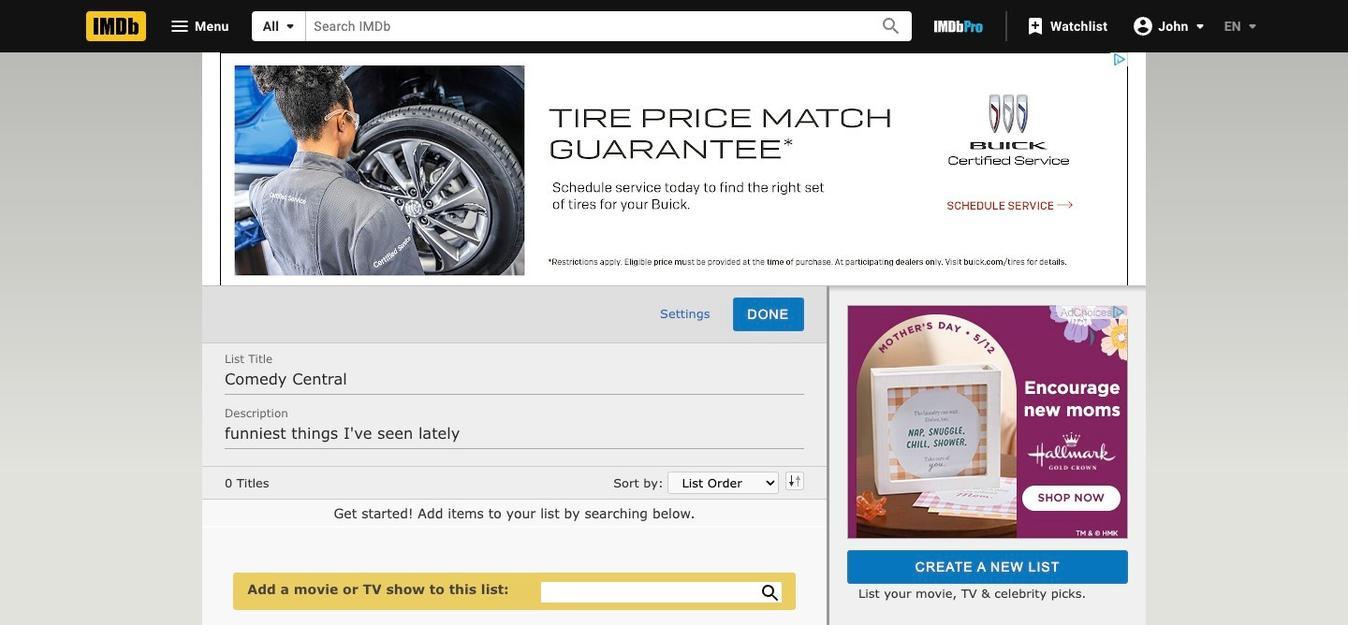 Task type: describe. For each thing, give the bounding box(es) containing it.
account circle image
[[1132, 15, 1155, 37]]

menu image
[[169, 15, 191, 37]]

submit search image
[[880, 15, 903, 38]]

watchlist image
[[1024, 15, 1047, 37]]



Task type: vqa. For each thing, say whether or not it's contained in the screenshot.
rightmost arrow drop down image
yes



Task type: locate. For each thing, give the bounding box(es) containing it.
None search field
[[252, 11, 912, 41]]

1 horizontal spatial arrow drop down image
[[1189, 15, 1211, 37]]

0 horizontal spatial arrow drop down image
[[279, 15, 302, 37]]

Search IMDb text field
[[306, 12, 859, 41]]

ascending order image
[[784, 472, 804, 490]]

arrow drop down image
[[1242, 15, 1264, 37]]

None field
[[306, 12, 859, 41]]

None text field
[[541, 582, 782, 603]]

arrow drop down image
[[1189, 15, 1211, 37], [279, 15, 302, 37]]

home image
[[86, 11, 146, 41]]



